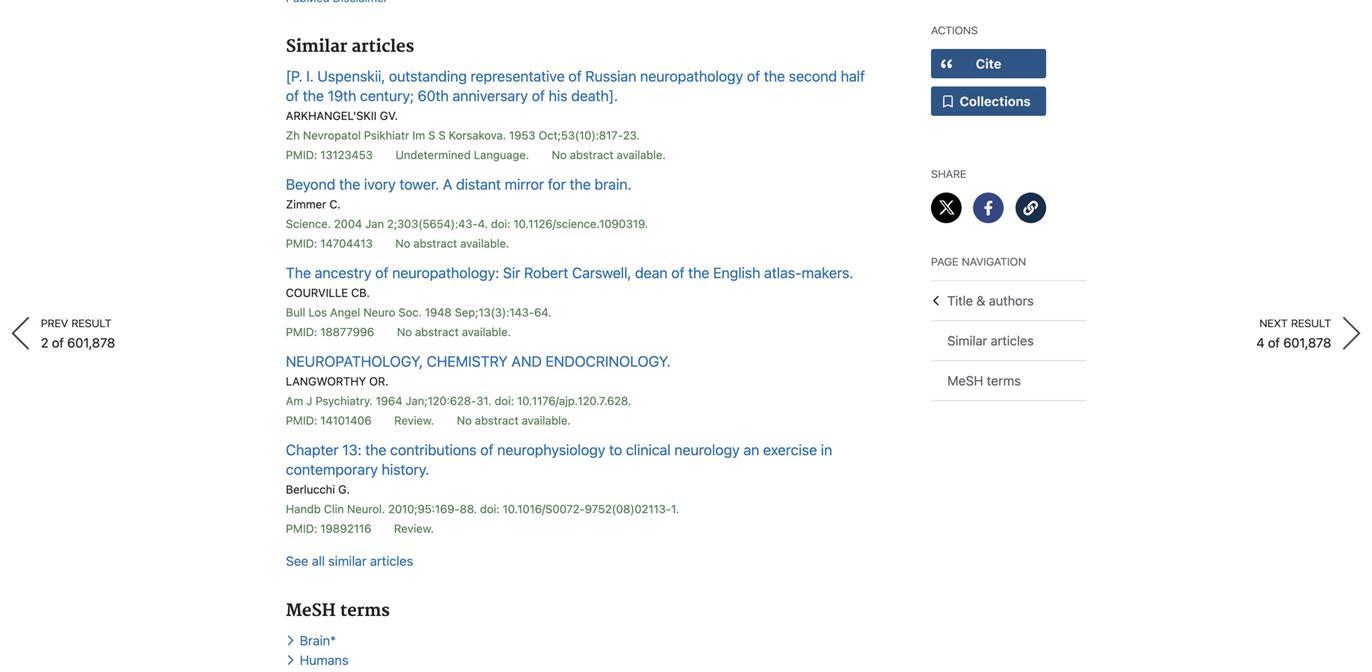 Task type: locate. For each thing, give the bounding box(es) containing it.
neurophysiology
[[497, 441, 606, 459]]

1 601,878 from the left
[[67, 335, 115, 351]]

601,878 inside prev result 2 of 601,878
[[67, 335, 115, 351]]

doi: inside berlucchi g. handb clin neurol. 2010;95:169-88. doi: 10.1016/s0072-9752(08)02113-1. pmid: 19892116
[[480, 503, 500, 516]]

mesh terms up brain* in the bottom of the page
[[286, 601, 390, 622]]

articles right similar
[[370, 554, 413, 569]]

no abstract available.
[[552, 148, 666, 162], [396, 237, 510, 250], [397, 325, 511, 339], [457, 414, 571, 428]]

no down oct;53(10):817-
[[552, 148, 567, 162]]

of right 2
[[52, 335, 64, 351]]

1 pmid: from the top
[[286, 148, 317, 162]]

1 horizontal spatial mesh
[[948, 373, 984, 389]]

0 vertical spatial similar articles
[[286, 36, 414, 57]]

prev result 2 of 601,878
[[41, 315, 115, 351]]

1 vertical spatial doi:
[[495, 394, 514, 408]]

pmid:
[[286, 148, 317, 162], [286, 237, 317, 250], [286, 325, 317, 339], [286, 414, 317, 428], [286, 522, 317, 536]]

2 vertical spatial articles
[[370, 554, 413, 569]]

4
[[1257, 335, 1265, 351]]

mesh terms
[[948, 373, 1021, 389], [286, 601, 390, 622]]

0 horizontal spatial result
[[71, 315, 112, 330]]

1 horizontal spatial s
[[439, 129, 446, 142]]

1 horizontal spatial 601,878
[[1284, 335, 1332, 351]]

to
[[609, 441, 622, 459]]

death].
[[571, 87, 618, 104]]

review. down 1964 at the left of the page
[[394, 414, 434, 428]]

or.
[[369, 375, 389, 388]]

pmid: inside courville cb. bull los angel neuro soc. 1948 sep;13(3):143-64. pmid: 18877996
[[286, 325, 317, 339]]

2 result from the left
[[1292, 315, 1332, 330]]

the up 'c.'
[[339, 175, 360, 193]]

similar articles down title & authors
[[948, 333, 1034, 349]]

ancestry
[[315, 264, 372, 282]]

langworthy or. am j psychiatry. 1964 jan;120:628-31. doi: 10.1176/ajp.120.7.628. pmid: 14101406
[[286, 375, 631, 428]]

psychiatry.
[[316, 394, 373, 408]]

0 horizontal spatial s
[[428, 129, 436, 142]]

jan
[[365, 217, 384, 231]]

2004
[[334, 217, 362, 231]]

1 vertical spatial mesh terms
[[286, 601, 390, 622]]

0 vertical spatial terms
[[987, 373, 1021, 389]]

review. for chemistry
[[394, 414, 434, 428]]

result right prev
[[71, 315, 112, 330]]

similar up i. on the left top
[[286, 36, 347, 57]]

terms down similar articles link
[[987, 373, 1021, 389]]

of left his
[[532, 87, 545, 104]]

0 vertical spatial doi:
[[491, 217, 511, 231]]

available. up neurophysiology
[[522, 414, 571, 428]]

1 horizontal spatial similar
[[948, 333, 988, 349]]

s right im
[[428, 129, 436, 142]]

century;
[[360, 87, 414, 104]]

doi: right 31.
[[495, 394, 514, 408]]

0 horizontal spatial similar
[[286, 36, 347, 57]]

64.
[[534, 306, 552, 319]]

13123453
[[320, 148, 373, 162]]

neuro
[[363, 306, 396, 319]]

of right dean
[[672, 264, 685, 282]]

mesh down similar articles link
[[948, 373, 984, 389]]

chapter 13: the contributions of neurophysiology to clinical neurology an exercise in contemporary history.
[[286, 441, 833, 479]]

similar articles
[[286, 36, 414, 57], [948, 333, 1034, 349]]

english
[[713, 264, 761, 282]]

navigation
[[962, 253, 1027, 269]]

similar articles link
[[931, 322, 1087, 361]]

c.
[[330, 198, 341, 211]]

articles up uspenskii,
[[352, 36, 414, 57]]

1948
[[425, 306, 452, 319]]

pmid: down handb
[[286, 522, 317, 536]]

russian
[[586, 67, 637, 85]]

0 vertical spatial mesh terms
[[948, 373, 1021, 389]]

of inside chapter 13: the contributions of neurophysiology to clinical neurology an exercise in contemporary history.
[[481, 441, 494, 459]]

doi: right 88.
[[480, 503, 500, 516]]

oct;53(10):817-
[[539, 129, 623, 142]]

mesh up brain* dropdown button at the bottom of the page
[[286, 601, 336, 622]]

2010;95:169-
[[388, 503, 460, 516]]

1 vertical spatial similar articles
[[948, 333, 1034, 349]]

5 pmid: from the top
[[286, 522, 317, 536]]

0 horizontal spatial terms
[[340, 601, 390, 622]]

im
[[413, 129, 425, 142]]

2 pmid: from the top
[[286, 237, 317, 250]]

0 horizontal spatial mesh
[[286, 601, 336, 622]]

articles down authors
[[991, 333, 1034, 349]]

contemporary
[[286, 461, 378, 479]]

mesh
[[948, 373, 984, 389], [286, 601, 336, 622]]

of right 4 at the bottom
[[1269, 335, 1280, 351]]

atlas-
[[764, 264, 802, 282]]

cb.
[[351, 286, 370, 300]]

601,878 down next
[[1284, 335, 1332, 351]]

601,878 down prev
[[67, 335, 115, 351]]

1 horizontal spatial mesh terms
[[948, 373, 1021, 389]]

result
[[71, 315, 112, 330], [1292, 315, 1332, 330]]

result inside next result 4 of 601,878
[[1292, 315, 1332, 330]]

similar articles up uspenskii,
[[286, 36, 414, 57]]

601,878 for next
[[1284, 335, 1332, 351]]

outstanding
[[389, 67, 467, 85]]

10.1126/science.1090319.
[[514, 217, 648, 231]]

terms down see all similar articles link
[[340, 601, 390, 622]]

1 horizontal spatial similar articles
[[948, 333, 1034, 349]]

2 review. from the top
[[394, 522, 434, 536]]

neurol.
[[347, 503, 385, 516]]

10.1016/s0072-
[[503, 503, 585, 516]]

pmid: down "bull"
[[286, 325, 317, 339]]

abstract
[[570, 148, 614, 162], [414, 237, 457, 250], [415, 325, 459, 339], [475, 414, 519, 428]]

doi: inside zimmer c. science. 2004 jan 2;303(5654):43-4. doi: 10.1126/science.1090319. pmid: 14704413
[[491, 217, 511, 231]]

undetermined language.
[[396, 148, 529, 162]]

of down 31.
[[481, 441, 494, 459]]

19892116
[[320, 522, 371, 536]]

1 vertical spatial terms
[[340, 601, 390, 622]]

courville
[[286, 286, 348, 300]]

the left second
[[764, 67, 785, 85]]

of right ancestry
[[375, 264, 389, 282]]

1 result from the left
[[71, 315, 112, 330]]

terms
[[987, 373, 1021, 389], [340, 601, 390, 622]]

601,878 inside next result 4 of 601,878
[[1284, 335, 1332, 351]]

2 vertical spatial doi:
[[480, 503, 500, 516]]

dean
[[635, 264, 668, 282]]

0 horizontal spatial 601,878
[[67, 335, 115, 351]]

g.
[[338, 483, 350, 497]]

no down jan;120:628-
[[457, 414, 472, 428]]

gv.
[[380, 109, 398, 122]]

601,878 for prev
[[67, 335, 115, 351]]

4 pmid: from the top
[[286, 414, 317, 428]]

available.
[[617, 148, 666, 162], [460, 237, 510, 250], [462, 325, 511, 339], [522, 414, 571, 428]]

1 vertical spatial articles
[[991, 333, 1034, 349]]

no abstract available. down 31.
[[457, 414, 571, 428]]

s up undetermined
[[439, 129, 446, 142]]

the right for
[[570, 175, 591, 193]]

abstract down 2;303(5654):43-
[[414, 237, 457, 250]]

pmid: down zh at top
[[286, 148, 317, 162]]

&
[[977, 293, 986, 309]]

601,878
[[67, 335, 115, 351], [1284, 335, 1332, 351]]

similar down title
[[948, 333, 988, 349]]

result right next
[[1292, 315, 1332, 330]]

the down i. on the left top
[[303, 87, 324, 104]]

1 vertical spatial similar
[[948, 333, 988, 349]]

langworthy
[[286, 375, 366, 388]]

contributions
[[390, 441, 477, 459]]

10.1176/ajp.120.7.628.
[[517, 394, 631, 408]]

neuropathology, chemistry and endocrinology.
[[286, 353, 671, 370]]

0 vertical spatial review.
[[394, 414, 434, 428]]

1 horizontal spatial result
[[1292, 315, 1332, 330]]

review. down 2010;95:169-
[[394, 522, 434, 536]]

representative
[[471, 67, 565, 85]]

1 vertical spatial review.
[[394, 522, 434, 536]]

title
[[948, 293, 973, 309]]

title & authors
[[948, 293, 1034, 309]]

similar
[[328, 554, 367, 569]]

the right 13:
[[365, 441, 387, 459]]

doi: for distant
[[491, 217, 511, 231]]

pmid: down "science."
[[286, 237, 317, 250]]

2 601,878 from the left
[[1284, 335, 1332, 351]]

ivory
[[364, 175, 396, 193]]

result inside prev result 2 of 601,878
[[71, 315, 112, 330]]

mesh terms down similar articles link
[[948, 373, 1021, 389]]

collections
[[960, 94, 1031, 109]]

mesh terms link
[[931, 362, 1087, 401]]

pmid: down am
[[286, 414, 317, 428]]

3 pmid: from the top
[[286, 325, 317, 339]]

actions
[[931, 22, 978, 37]]

distant
[[456, 175, 501, 193]]

0 horizontal spatial similar articles
[[286, 36, 414, 57]]

doi: right 4. at left top
[[491, 217, 511, 231]]

exercise
[[763, 441, 817, 459]]

abstract down oct;53(10):817-
[[570, 148, 614, 162]]

1 review. from the top
[[394, 414, 434, 428]]

and
[[512, 353, 542, 370]]



Task type: describe. For each thing, give the bounding box(es) containing it.
neuropathology,
[[286, 353, 423, 370]]

uspenskii,
[[318, 67, 385, 85]]

nevropatol
[[303, 129, 361, 142]]

see
[[286, 554, 308, 569]]

all
[[312, 554, 325, 569]]

courville cb. bull los angel neuro soc. 1948 sep;13(3):143-64. pmid: 18877996
[[286, 286, 552, 339]]

see all similar articles link
[[286, 554, 413, 569]]

pmid: inside zimmer c. science. 2004 jan 2;303(5654):43-4. doi: 10.1126/science.1090319. pmid: 14704413
[[286, 237, 317, 250]]

berlucchi
[[286, 483, 335, 497]]

no abstract available. down 2;303(5654):43-
[[396, 237, 510, 250]]

0 vertical spatial mesh
[[948, 373, 984, 389]]

no down 2;303(5654):43-
[[396, 237, 411, 250]]

60th
[[418, 87, 449, 104]]

history.
[[382, 461, 429, 479]]

berlucchi g. handb clin neurol. 2010;95:169-88. doi: 10.1016/s0072-9752(08)02113-1. pmid: 19892116
[[286, 483, 680, 536]]

1 horizontal spatial terms
[[987, 373, 1021, 389]]

tower.
[[400, 175, 439, 193]]

am
[[286, 394, 303, 408]]

1 s from the left
[[428, 129, 436, 142]]

pmid: inside langworthy or. am j psychiatry. 1964 jan;120:628-31. doi: 10.1176/ajp.120.7.628. pmid: 14101406
[[286, 414, 317, 428]]

no abstract available. down '1948'
[[397, 325, 511, 339]]

0 horizontal spatial mesh terms
[[286, 601, 390, 622]]

result for prev
[[71, 315, 112, 330]]

19th
[[328, 87, 356, 104]]

available. down 23.
[[617, 148, 666, 162]]

no down the soc.
[[397, 325, 412, 339]]

[p.
[[286, 67, 303, 85]]

carswell,
[[572, 264, 632, 282]]

prev
[[41, 315, 68, 330]]

beyond the ivory tower. a distant mirror for the brain. link
[[286, 175, 632, 194]]

2
[[41, 335, 48, 351]]

angel
[[330, 306, 360, 319]]

review. for 13:
[[394, 522, 434, 536]]

result for next
[[1292, 315, 1332, 330]]

of left second
[[747, 67, 760, 85]]

2;303(5654):43-
[[387, 217, 478, 231]]

clin
[[324, 503, 344, 516]]

available. down sep;13(3):143- in the left top of the page
[[462, 325, 511, 339]]

see all similar articles
[[286, 554, 413, 569]]

in
[[821, 441, 833, 459]]

1 vertical spatial mesh
[[286, 601, 336, 622]]

pmid: inside berlucchi g. handb clin neurol. 2010;95:169-88. doi: 10.1016/s0072-9752(08)02113-1. pmid: 19892116
[[286, 522, 317, 536]]

jan;120:628-
[[406, 394, 476, 408]]

zh
[[286, 129, 300, 142]]

0 vertical spatial similar
[[286, 36, 347, 57]]

page navigation
[[931, 253, 1027, 269]]

page
[[931, 253, 959, 269]]

share
[[931, 165, 967, 181]]

neurology
[[675, 441, 740, 459]]

cite button
[[931, 49, 1047, 78]]

humans
[[300, 653, 349, 669]]

neuropathology
[[640, 67, 744, 85]]

2 s from the left
[[439, 129, 446, 142]]

anniversary
[[453, 87, 528, 104]]

0 vertical spatial articles
[[352, 36, 414, 57]]

a
[[443, 175, 453, 193]]

doi: inside langworthy or. am j psychiatry. 1964 jan;120:628-31. doi: 10.1176/ajp.120.7.628. pmid: 14101406
[[495, 394, 514, 408]]

no abstract available. up brain.
[[552, 148, 666, 162]]

1.
[[671, 503, 680, 516]]

doi: for neurophysiology
[[480, 503, 500, 516]]

chemistry
[[427, 353, 508, 370]]

brain* button
[[286, 633, 340, 649]]

brain* humans
[[300, 633, 349, 669]]

humans button
[[286, 653, 353, 669]]

chapter
[[286, 441, 339, 459]]

science.
[[286, 217, 331, 231]]

mirror
[[505, 175, 544, 193]]

of inside next result 4 of 601,878
[[1269, 335, 1280, 351]]

1964
[[376, 394, 403, 408]]

of up death].
[[569, 67, 582, 85]]

18877996
[[320, 325, 374, 339]]

abstract down '1948'
[[415, 325, 459, 339]]

korsakova.
[[449, 129, 506, 142]]

next
[[1260, 315, 1288, 330]]

14704413
[[320, 237, 373, 250]]

chapter 13: the contributions of neurophysiology to clinical neurology an exercise in contemporary history. link
[[286, 441, 874, 480]]

psikhiatr
[[364, 129, 409, 142]]

sep;13(3):143-
[[455, 306, 534, 319]]

13:
[[342, 441, 362, 459]]

available. down 4. at left top
[[460, 237, 510, 250]]

half
[[841, 67, 865, 85]]

of inside prev result 2 of 601,878
[[52, 335, 64, 351]]

next result 4 of 601,878
[[1257, 315, 1332, 351]]

brain*
[[300, 633, 336, 649]]

abstract down 31.
[[475, 414, 519, 428]]

bull
[[286, 306, 305, 319]]

zimmer
[[286, 198, 326, 211]]

undetermined
[[396, 148, 471, 162]]

neuropathology, chemistry and endocrinology. link
[[286, 352, 671, 372]]

arkhangel'skii gv. zh nevropatol psikhiatr im s s korsakova. 1953 oct;53(10):817-23. pmid: 13123453
[[286, 109, 640, 162]]

the ancestry of neuropathology: sir robert carswell, dean of the english atlas-makers.
[[286, 264, 854, 282]]

4.
[[478, 217, 488, 231]]

an
[[744, 441, 760, 459]]

pmid: inside arkhangel'skii gv. zh nevropatol psikhiatr im s s korsakova. 1953 oct;53(10):817-23. pmid: 13123453
[[286, 148, 317, 162]]

the inside chapter 13: the contributions of neurophysiology to clinical neurology an exercise in contemporary history.
[[365, 441, 387, 459]]

collections button
[[931, 87, 1047, 116]]

beyond the ivory tower. a distant mirror for the brain.
[[286, 175, 632, 193]]

los
[[309, 306, 327, 319]]

the left english
[[689, 264, 710, 282]]

of down "[p."
[[286, 87, 299, 104]]

the ancestry of neuropathology: sir robert carswell, dean of the english atlas-makers. link
[[286, 263, 854, 283]]

makers.
[[802, 264, 854, 282]]

robert
[[524, 264, 569, 282]]

i.
[[306, 67, 314, 85]]

handb
[[286, 503, 321, 516]]

for
[[548, 175, 566, 193]]



Task type: vqa. For each thing, say whether or not it's contained in the screenshot.
Neuro
yes



